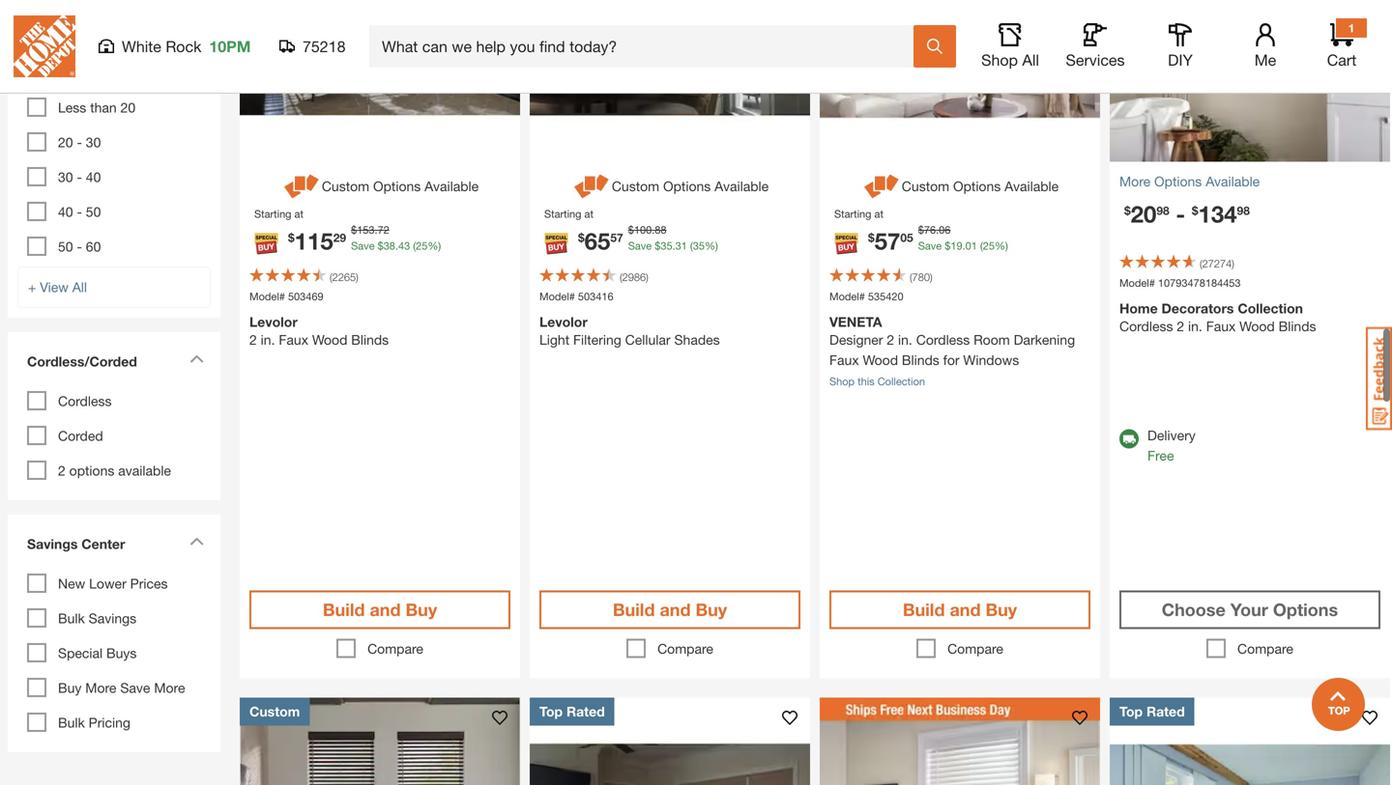Task type: locate. For each thing, give the bounding box(es) containing it.
savings center link
[[17, 525, 211, 569]]

50 up 60 at the left top
[[86, 204, 101, 220]]

) up 10793478184453
[[1232, 258, 1234, 270]]

- down 20 - 30
[[77, 169, 82, 185]]

0 horizontal spatial %)
[[428, 240, 441, 252]]

(in.)
[[27, 60, 50, 76]]

98 down "more options available" link
[[1237, 204, 1250, 217]]

1 bulk from the top
[[58, 611, 85, 627]]

05
[[900, 231, 913, 244]]

save down 76
[[918, 240, 942, 252]]

the home depot logo image
[[14, 15, 75, 77]]

than
[[90, 100, 117, 116]]

1 horizontal spatial 30
[[86, 134, 101, 150]]

save for 57
[[918, 240, 942, 252]]

%) inside $ 76 . 06 save $ 19 . 01 ( 25 %)
[[995, 240, 1008, 252]]

all
[[1022, 51, 1039, 69], [72, 279, 87, 295]]

1 and from the left
[[370, 600, 401, 621]]

2 horizontal spatial more options icon image
[[861, 172, 902, 202]]

%) right 31
[[705, 240, 718, 252]]

( right 31
[[690, 240, 693, 252]]

1 vertical spatial shop
[[829, 376, 855, 388]]

0 horizontal spatial in.
[[261, 332, 275, 348]]

3 build from the left
[[903, 600, 945, 621]]

40 up '50 - 60' link
[[58, 204, 73, 220]]

0 vertical spatial 30
[[86, 134, 101, 150]]

1 horizontal spatial 50
[[86, 204, 101, 220]]

%) right 43
[[428, 240, 441, 252]]

compare for 57
[[947, 641, 1003, 657]]

%) inside $ 153 . 72 save $ 38 . 43 ( 25 %)
[[428, 240, 441, 252]]

rated for room darkening roller shades "image" at the right of the page
[[1146, 704, 1185, 720]]

0 horizontal spatial more options icon image
[[281, 172, 322, 202]]

2 horizontal spatial blinds
[[1279, 319, 1316, 334]]

top rated
[[539, 704, 605, 720], [1119, 704, 1185, 720]]

blinds inside the home decorators collection cordless 2 in. faux wood blinds
[[1279, 319, 1316, 334]]

0 vertical spatial caret icon image
[[189, 355, 204, 363]]

more options available
[[1119, 174, 1260, 189]]

wood up shop this collection link
[[863, 352, 898, 368]]

more options available link
[[1119, 172, 1380, 192]]

bulk
[[58, 611, 85, 627], [58, 715, 85, 731]]

starting for 65
[[544, 208, 581, 220]]

shop left this
[[829, 376, 855, 388]]

at up '65'
[[584, 208, 593, 220]]

1 vertical spatial cordless 2 in. faux wood blinds image
[[240, 698, 520, 786]]

1 horizontal spatial starting
[[544, 208, 581, 220]]

savings
[[27, 537, 78, 552], [89, 611, 136, 627]]

available up $ 153 . 72 save $ 38 . 43 ( 25 %)
[[425, 178, 479, 194]]

0 vertical spatial bulk
[[58, 611, 85, 627]]

0 horizontal spatial all
[[72, 279, 87, 295]]

1 build and buy link from the left
[[249, 591, 510, 630]]

20 right than
[[120, 100, 135, 116]]

2 and from the left
[[660, 600, 691, 621]]

2 horizontal spatial and
[[950, 600, 981, 621]]

options up "$ 20 98 - $ 134 98"
[[1154, 174, 1202, 189]]

starting up $ 65 57
[[544, 208, 581, 220]]

4 compare from the left
[[1237, 641, 1293, 657]]

1 horizontal spatial 35
[[693, 240, 705, 252]]

more options icon image up 115
[[281, 172, 322, 202]]

1 horizontal spatial build
[[613, 600, 655, 621]]

1 horizontal spatial more options icon image
[[571, 172, 612, 202]]

$ 76 . 06 save $ 19 . 01 ( 25 %)
[[918, 224, 1008, 252]]

25 inside $ 153 . 72 save $ 38 . 43 ( 25 %)
[[416, 240, 428, 252]]

( inside $ 153 . 72 save $ 38 . 43 ( 25 %)
[[413, 240, 416, 252]]

build and buy link for 115
[[249, 591, 510, 630]]

options up 88
[[663, 178, 711, 194]]

3 compare from the left
[[947, 641, 1003, 657]]

custom options available up $ 76 . 06 save $ 19 . 01 ( 25 %)
[[902, 178, 1059, 194]]

20 down 'more options available'
[[1131, 200, 1156, 228]]

in. down decorators
[[1188, 319, 1202, 334]]

0 horizontal spatial build and buy
[[323, 600, 437, 621]]

- for 30
[[77, 134, 82, 150]]

available up $ 76 . 06 save $ 19 . 01 ( 25 %)
[[1005, 178, 1059, 194]]

( up 10793478184453
[[1200, 258, 1202, 270]]

2 horizontal spatial at
[[874, 208, 883, 220]]

build and buy link for 65
[[539, 591, 800, 630]]

faux inside the home decorators collection cordless 2 in. faux wood blinds
[[1206, 319, 1236, 334]]

2 horizontal spatial starting at
[[834, 208, 883, 220]]

2 caret icon image from the top
[[189, 537, 204, 546]]

1 vertical spatial 50
[[58, 239, 73, 255]]

1 horizontal spatial levolor
[[539, 314, 588, 330]]

options for 57
[[953, 178, 1001, 194]]

lower
[[89, 576, 126, 592]]

) for 65
[[646, 271, 648, 284]]

at for 57
[[874, 208, 883, 220]]

starting up $ 57 05
[[834, 208, 871, 220]]

top for room darkening cellular shades image
[[539, 704, 563, 720]]

options
[[1154, 174, 1202, 189], [373, 178, 421, 194], [663, 178, 711, 194], [953, 178, 1001, 194], [1273, 600, 1338, 621]]

20 - 30 link
[[58, 134, 101, 150]]

1 starting at from the left
[[254, 208, 303, 220]]

3 build and buy from the left
[[903, 600, 1017, 621]]

faux inside veneta designer 2 in. cordless room darkening faux wood blinds for windows shop this collection
[[829, 352, 859, 368]]

(
[[413, 240, 416, 252], [690, 240, 693, 252], [980, 240, 983, 252], [1200, 258, 1202, 270], [330, 271, 332, 284], [620, 271, 622, 284], [910, 271, 912, 284]]

cordless up for on the right of page
[[916, 332, 970, 348]]

home decorators collection cordless 2 in. faux wood blinds
[[1119, 301, 1316, 334]]

save down '100'
[[628, 240, 652, 252]]

0 horizontal spatial shop
[[829, 376, 855, 388]]

2 starting at from the left
[[544, 208, 593, 220]]

1 custom options available from the left
[[322, 178, 479, 194]]

1 vertical spatial 40
[[58, 204, 73, 220]]

custom for 65
[[612, 178, 659, 194]]

model# for 115
[[249, 290, 285, 303]]

0 horizontal spatial 98
[[1156, 204, 1169, 217]]

1 horizontal spatial and
[[660, 600, 691, 621]]

more options icon image up '65'
[[571, 172, 612, 202]]

0 horizontal spatial build and buy link
[[249, 591, 510, 630]]

( right 01
[[980, 240, 983, 252]]

1 more options icon image from the left
[[281, 172, 322, 202]]

2 horizontal spatial in.
[[1188, 319, 1202, 334]]

save inside $ 153 . 72 save $ 38 . 43 ( 25 %)
[[351, 240, 375, 252]]

2 right "designer"
[[887, 332, 894, 348]]

and for 115
[[370, 600, 401, 621]]

0 vertical spatial savings
[[27, 537, 78, 552]]

2 more options icon image from the left
[[571, 172, 612, 202]]

compare
[[367, 641, 423, 657], [657, 641, 713, 657], [947, 641, 1003, 657], [1237, 641, 1293, 657]]

1 horizontal spatial starting at
[[544, 208, 593, 220]]

2 vertical spatial 20
[[1131, 200, 1156, 228]]

2 horizontal spatial build and buy
[[903, 600, 1017, 621]]

1 horizontal spatial in.
[[898, 332, 912, 348]]

buy more save more
[[58, 681, 185, 697]]

at for 65
[[584, 208, 593, 220]]

free
[[1147, 448, 1174, 464]]

2 compare from the left
[[657, 641, 713, 657]]

2 custom options available from the left
[[612, 178, 769, 194]]

0 horizontal spatial custom options available
[[322, 178, 479, 194]]

40 down 20 - 30
[[86, 169, 101, 185]]

options right your
[[1273, 600, 1338, 621]]

$ inside $ 115 29
[[288, 231, 295, 244]]

wood down 503469
[[312, 332, 347, 348]]

1 levolor from the left
[[249, 314, 298, 330]]

model#
[[1119, 277, 1155, 290], [249, 290, 285, 303], [539, 290, 575, 303], [829, 290, 865, 303]]

in. down model# 503469
[[261, 332, 275, 348]]

feedback link image
[[1366, 327, 1392, 431]]

3 and from the left
[[950, 600, 981, 621]]

0 horizontal spatial rated
[[566, 704, 605, 720]]

$ inside $ 57 05
[[868, 231, 875, 244]]

2 build from the left
[[613, 600, 655, 621]]

1 horizontal spatial savings
[[89, 611, 136, 627]]

1 caret icon image from the top
[[189, 355, 204, 363]]

1 top rated from the left
[[539, 704, 605, 720]]

levolor inside levolor 2 in. faux wood blinds
[[249, 314, 298, 330]]

at up 115
[[294, 208, 303, 220]]

1 horizontal spatial top
[[1119, 704, 1143, 720]]

custom options available for 65
[[612, 178, 769, 194]]

0 horizontal spatial starting
[[254, 208, 291, 220]]

faux down decorators
[[1206, 319, 1236, 334]]

2 horizontal spatial custom options available
[[902, 178, 1059, 194]]

153
[[357, 224, 375, 236]]

2 horizontal spatial starting
[[834, 208, 871, 220]]

25 inside $ 76 . 06 save $ 19 . 01 ( 25 %)
[[983, 240, 995, 252]]

more options icon image
[[281, 172, 322, 202], [571, 172, 612, 202], [861, 172, 902, 202]]

1 vertical spatial collection
[[877, 376, 925, 388]]

1 at from the left
[[294, 208, 303, 220]]

0 horizontal spatial top
[[539, 704, 563, 720]]

30 down less than 20 on the top
[[86, 134, 101, 150]]

1 vertical spatial savings
[[89, 611, 136, 627]]

new
[[58, 576, 85, 592]]

levolor inside the levolor light filtering cellular shades
[[539, 314, 588, 330]]

compare for 115
[[367, 641, 423, 657]]

available up 134 on the right top of page
[[1206, 174, 1260, 189]]

prices
[[130, 576, 168, 592]]

2 starting from the left
[[544, 208, 581, 220]]

cordless up the corded
[[58, 393, 112, 409]]

cordless 2 in. faux wood blinds image
[[1110, 0, 1390, 162], [240, 698, 520, 786]]

available shipping image
[[1119, 430, 1139, 449]]

cellular
[[625, 332, 670, 348]]

1 horizontal spatial %)
[[705, 240, 718, 252]]

build for 115
[[323, 600, 365, 621]]

model# left 503469
[[249, 290, 285, 303]]

1 horizontal spatial shop
[[981, 51, 1018, 69]]

shop left services
[[981, 51, 1018, 69]]

57 inside $ 65 57
[[610, 231, 623, 244]]

2 bulk from the top
[[58, 715, 85, 731]]

%) inside $ 100 . 88 save $ 35 . 31 ( 35 %)
[[705, 240, 718, 252]]

all right the view
[[72, 279, 87, 295]]

starting up $ 115 29
[[254, 208, 291, 220]]

2 down decorators
[[1177, 319, 1184, 334]]

0 horizontal spatial 30
[[58, 169, 73, 185]]

1 starting from the left
[[254, 208, 291, 220]]

all left services
[[1022, 51, 1039, 69]]

model# up veneta
[[829, 290, 865, 303]]

faux down "designer"
[[829, 352, 859, 368]]

cordless down home
[[1119, 319, 1173, 334]]

save down 153
[[351, 240, 375, 252]]

options
[[69, 463, 114, 479]]

1 build and buy from the left
[[323, 600, 437, 621]]

cart 1
[[1327, 21, 1357, 69]]

3 more options icon image from the left
[[861, 172, 902, 202]]

1 horizontal spatial cordless
[[916, 332, 970, 348]]

home decorators collection cordless 2 in. faux wood blind image
[[820, 698, 1100, 786]]

savings up the 'new'
[[27, 537, 78, 552]]

model# left 503416
[[539, 290, 575, 303]]

starting at up 115
[[254, 208, 303, 220]]

special buys
[[58, 646, 137, 662]]

2 rated from the left
[[1146, 704, 1185, 720]]

1 vertical spatial 20
[[58, 134, 73, 150]]

build and buy link for 57
[[829, 591, 1090, 630]]

%) right 01
[[995, 240, 1008, 252]]

3 %) from the left
[[995, 240, 1008, 252]]

30 down 20 - 30
[[58, 169, 73, 185]]

2 %) from the left
[[705, 240, 718, 252]]

3 custom options available from the left
[[902, 178, 1059, 194]]

wood down 10793478184453
[[1239, 319, 1275, 334]]

and for 57
[[950, 600, 981, 621]]

0 vertical spatial 50
[[86, 204, 101, 220]]

bulk left pricing
[[58, 715, 85, 731]]

starting
[[254, 208, 291, 220], [544, 208, 581, 220], [834, 208, 871, 220]]

collection right this
[[877, 376, 925, 388]]

buy
[[405, 600, 437, 621], [695, 600, 727, 621], [985, 600, 1017, 621], [58, 681, 82, 697]]

2 horizontal spatial more
[[1119, 174, 1150, 189]]

25
[[416, 240, 428, 252], [983, 240, 995, 252]]

25 right 43
[[416, 240, 428, 252]]

starting at up '65'
[[544, 208, 593, 220]]

starting at up $ 57 05
[[834, 208, 883, 220]]

2 horizontal spatial build and buy link
[[829, 591, 1090, 630]]

40
[[86, 169, 101, 185], [58, 204, 73, 220]]

31
[[675, 240, 687, 252]]

cordless inside the home decorators collection cordless 2 in. faux wood blinds
[[1119, 319, 1173, 334]]

( down $ 65 57
[[620, 271, 622, 284]]

2 horizontal spatial 20
[[1131, 200, 1156, 228]]

build and buy
[[323, 600, 437, 621], [613, 600, 727, 621], [903, 600, 1017, 621]]

0 horizontal spatial at
[[294, 208, 303, 220]]

75218
[[303, 37, 346, 56]]

all inside 'button'
[[1022, 51, 1039, 69]]

bulk down the 'new'
[[58, 611, 85, 627]]

levolor down model# 503469
[[249, 314, 298, 330]]

1 horizontal spatial rated
[[1146, 704, 1185, 720]]

88
[[655, 224, 667, 236]]

collection right decorators
[[1238, 301, 1303, 317]]

38
[[383, 240, 395, 252]]

( down 05 at right
[[910, 271, 912, 284]]

2 top from the left
[[1119, 704, 1143, 720]]

- up '50 - 60' link
[[77, 204, 82, 220]]

) down 76
[[930, 271, 933, 284]]

available up $ 100 . 88 save $ 35 . 31 ( 35 %)
[[715, 178, 769, 194]]

rated
[[566, 704, 605, 720], [1146, 704, 1185, 720]]

buy more save more link
[[58, 681, 185, 697]]

cordless/corded link
[[17, 342, 211, 387]]

compare for 65
[[657, 641, 713, 657]]

50
[[86, 204, 101, 220], [58, 239, 73, 255]]

- down 'more options available'
[[1176, 200, 1185, 228]]

top
[[539, 704, 563, 720], [1119, 704, 1143, 720]]

levolor light filtering cellular shades
[[539, 314, 720, 348]]

( right 43
[[413, 240, 416, 252]]

caret icon image inside savings center link
[[189, 537, 204, 546]]

0 horizontal spatial 35
[[661, 240, 672, 252]]

0 horizontal spatial faux
[[279, 332, 308, 348]]

1 98 from the left
[[1156, 204, 1169, 217]]

1 horizontal spatial 20
[[120, 100, 135, 116]]

1 horizontal spatial faux
[[829, 352, 859, 368]]

) down $ 100 . 88 save $ 35 . 31 ( 35 %)
[[646, 271, 648, 284]]

caret icon image inside cordless/corded link
[[189, 355, 204, 363]]

options up the 72
[[373, 178, 421, 194]]

0 horizontal spatial 57
[[610, 231, 623, 244]]

1 compare from the left
[[367, 641, 423, 657]]

caret icon image
[[189, 355, 204, 363], [189, 537, 204, 546]]

in. down 535420
[[898, 332, 912, 348]]

0 vertical spatial collection
[[1238, 301, 1303, 317]]

savings down the new lower prices link
[[89, 611, 136, 627]]

in.
[[1188, 319, 1202, 334], [261, 332, 275, 348], [898, 332, 912, 348]]

shop inside veneta designer 2 in. cordless room darkening faux wood blinds for windows shop this collection
[[829, 376, 855, 388]]

at up $ 57 05
[[874, 208, 883, 220]]

custom options available up the 72
[[322, 178, 479, 194]]

3 starting at from the left
[[834, 208, 883, 220]]

2 25 from the left
[[983, 240, 995, 252]]

top for room darkening roller shades "image" at the right of the page
[[1119, 704, 1143, 720]]

custom for 115
[[322, 178, 369, 194]]

2 top rated from the left
[[1119, 704, 1185, 720]]

35 right 31
[[693, 240, 705, 252]]

2 in. faux wood blinds image
[[240, 0, 520, 162]]

57 left '100'
[[610, 231, 623, 244]]

save for 65
[[628, 240, 652, 252]]

0 horizontal spatial collection
[[877, 376, 925, 388]]

2 horizontal spatial cordless
[[1119, 319, 1173, 334]]

0 horizontal spatial and
[[370, 600, 401, 621]]

0 vertical spatial shop
[[981, 51, 1018, 69]]

2 build and buy from the left
[[613, 600, 727, 621]]

0 horizontal spatial blinds
[[351, 332, 389, 348]]

available
[[1206, 174, 1260, 189], [425, 178, 479, 194], [715, 178, 769, 194], [1005, 178, 1059, 194]]

1 build from the left
[[323, 600, 365, 621]]

2 down model# 503469
[[249, 332, 257, 348]]

3 starting from the left
[[834, 208, 871, 220]]

2 horizontal spatial wood
[[1239, 319, 1275, 334]]

custom options available up 88
[[612, 178, 769, 194]]

model# 535420
[[829, 290, 903, 303]]

0 horizontal spatial 25
[[416, 240, 428, 252]]

- up 30 - 40 link
[[77, 134, 82, 150]]

options up $ 76 . 06 save $ 19 . 01 ( 25 %)
[[953, 178, 1001, 194]]

0 horizontal spatial cordless 2 in. faux wood blinds image
[[240, 698, 520, 786]]

1 horizontal spatial collection
[[1238, 301, 1303, 317]]

0 horizontal spatial 40
[[58, 204, 73, 220]]

services button
[[1064, 23, 1126, 70]]

3 at from the left
[[874, 208, 883, 220]]

2 horizontal spatial %)
[[995, 240, 1008, 252]]

0 horizontal spatial levolor
[[249, 314, 298, 330]]

0 horizontal spatial wood
[[312, 332, 347, 348]]

98
[[1156, 204, 1169, 217], [1237, 204, 1250, 217]]

25 right 01
[[983, 240, 995, 252]]

1 horizontal spatial blinds
[[902, 352, 939, 368]]

$ 57 05
[[868, 227, 913, 255]]

1 25 from the left
[[416, 240, 428, 252]]

1 rated from the left
[[566, 704, 605, 720]]

0 horizontal spatial build
[[323, 600, 365, 621]]

0 vertical spatial 40
[[86, 169, 101, 185]]

0 horizontal spatial starting at
[[254, 208, 303, 220]]

2 levolor from the left
[[539, 314, 588, 330]]

save for 115
[[351, 240, 375, 252]]

2 inside veneta designer 2 in. cordless room darkening faux wood blinds for windows shop this collection
[[887, 332, 894, 348]]

57 left 76
[[875, 227, 900, 255]]

) down 153
[[356, 271, 358, 284]]

2 horizontal spatial faux
[[1206, 319, 1236, 334]]

1 %) from the left
[[428, 240, 441, 252]]

save inside $ 100 . 88 save $ 35 . 31 ( 35 %)
[[628, 240, 652, 252]]

2
[[1177, 319, 1184, 334], [249, 332, 257, 348], [887, 332, 894, 348], [58, 463, 66, 479]]

( inside $ 100 . 88 save $ 35 . 31 ( 35 %)
[[690, 240, 693, 252]]

2 options available link
[[58, 463, 171, 479]]

1 horizontal spatial wood
[[863, 352, 898, 368]]

2 build and buy link from the left
[[539, 591, 800, 630]]

1 horizontal spatial cordless 2 in. faux wood blinds image
[[1110, 0, 1390, 162]]

35 left 31
[[661, 240, 672, 252]]

custom options available for 57
[[902, 178, 1059, 194]]

wood inside levolor 2 in. faux wood blinds
[[312, 332, 347, 348]]

shop all button
[[979, 23, 1041, 70]]

delivery free
[[1147, 428, 1196, 464]]

0 horizontal spatial more
[[85, 681, 116, 697]]

save down buys
[[120, 681, 150, 697]]

2 at from the left
[[584, 208, 593, 220]]

more options icon image up $ 57 05
[[861, 172, 902, 202]]

cordless/corded
[[27, 354, 137, 370]]

cordless
[[1119, 319, 1173, 334], [916, 332, 970, 348], [58, 393, 112, 409]]

diy
[[1168, 51, 1193, 69]]

faux down model# 503469
[[279, 332, 308, 348]]

0 vertical spatial all
[[1022, 51, 1039, 69]]

1 horizontal spatial at
[[584, 208, 593, 220]]

1 vertical spatial caret icon image
[[189, 537, 204, 546]]

save inside $ 76 . 06 save $ 19 . 01 ( 25 %)
[[918, 240, 942, 252]]

20 down less
[[58, 134, 73, 150]]

57
[[875, 227, 900, 255], [610, 231, 623, 244]]

- left 60 at the left top
[[77, 239, 82, 255]]

1 horizontal spatial 25
[[983, 240, 995, 252]]

blinds inside levolor 2 in. faux wood blinds
[[351, 332, 389, 348]]

134
[[1198, 200, 1237, 228]]

levolor up light
[[539, 314, 588, 330]]

98 down 'more options available'
[[1156, 204, 1169, 217]]

and
[[370, 600, 401, 621], [660, 600, 691, 621], [950, 600, 981, 621]]

3 build and buy link from the left
[[829, 591, 1090, 630]]

1 horizontal spatial build and buy
[[613, 600, 727, 621]]

1 top from the left
[[539, 704, 563, 720]]

1 horizontal spatial all
[[1022, 51, 1039, 69]]

model# for 65
[[539, 290, 575, 303]]

0 vertical spatial cordless 2 in. faux wood blinds image
[[1110, 0, 1390, 162]]

diy button
[[1149, 23, 1211, 70]]

1 horizontal spatial build and buy link
[[539, 591, 800, 630]]

50 left 60 at the left top
[[58, 239, 73, 255]]

503469
[[288, 290, 323, 303]]

bulk for bulk pricing
[[58, 715, 85, 731]]



Task type: describe. For each thing, give the bounding box(es) containing it.
collection inside the home decorators collection cordless 2 in. faux wood blinds
[[1238, 301, 1303, 317]]

shop all
[[981, 51, 1039, 69]]

and for 65
[[660, 600, 691, 621]]

30 - 40 link
[[58, 169, 101, 185]]

25 for 57
[[983, 240, 995, 252]]

room darkening cellular shades image
[[530, 698, 810, 786]]

starting for 115
[[254, 208, 291, 220]]

starting for 57
[[834, 208, 871, 220]]

veneta designer 2 in. cordless room darkening faux wood blinds for windows shop this collection
[[829, 314, 1075, 388]]

white
[[122, 37, 161, 56]]

cordless link
[[58, 393, 112, 409]]

veneta
[[829, 314, 882, 330]]

( 2265 )
[[330, 271, 358, 284]]

40 - 50 link
[[58, 204, 101, 220]]

buy for 115
[[405, 600, 437, 621]]

special
[[58, 646, 103, 662]]

75218 button
[[279, 37, 346, 56]]

new lower prices link
[[58, 576, 168, 592]]

buy for 65
[[695, 600, 727, 621]]

( 780 )
[[910, 271, 933, 284]]

25 for 115
[[416, 240, 428, 252]]

available
[[118, 463, 171, 479]]

1
[[1348, 21, 1355, 35]]

) for 115
[[356, 271, 358, 284]]

20 - 30
[[58, 134, 101, 150]]

corded
[[58, 428, 103, 444]]

top rated for room darkening roller shades "image" at the right of the page
[[1119, 704, 1185, 720]]

wood inside the home decorators collection cordless 2 in. faux wood blinds
[[1239, 319, 1275, 334]]

$ 115 29
[[288, 227, 346, 255]]

rated for room darkening cellular shades image
[[566, 704, 605, 720]]

available for 115
[[425, 178, 479, 194]]

bulk pricing link
[[58, 715, 130, 731]]

2265
[[332, 271, 356, 284]]

me
[[1255, 51, 1276, 69]]

buys
[[106, 646, 137, 662]]

bulk savings
[[58, 611, 136, 627]]

1 horizontal spatial more
[[154, 681, 185, 697]]

30 - 40
[[58, 169, 101, 185]]

collection inside veneta designer 2 in. cordless room darkening faux wood blinds for windows shop this collection
[[877, 376, 925, 388]]

custom options available for 115
[[322, 178, 479, 194]]

caret icon image for cordless/corded
[[189, 355, 204, 363]]

shop inside 'button'
[[981, 51, 1018, 69]]

rock
[[166, 37, 201, 56]]

2 left options
[[58, 463, 66, 479]]

- for 50
[[77, 204, 82, 220]]

faux inside levolor 2 in. faux wood blinds
[[279, 332, 308, 348]]

+ view all link
[[17, 267, 211, 308]]

darkening
[[1014, 332, 1075, 348]]

$ 65 57
[[578, 227, 623, 255]]

light filtering cellular shades image
[[530, 0, 810, 162]]

filtering
[[573, 332, 621, 348]]

1 horizontal spatial 57
[[875, 227, 900, 255]]

06
[[939, 224, 951, 236]]

build and buy for 57
[[903, 600, 1017, 621]]

center
[[81, 537, 125, 552]]

0 horizontal spatial 50
[[58, 239, 73, 255]]

corded link
[[58, 428, 103, 444]]

cart
[[1327, 51, 1357, 69]]

+ view all
[[28, 279, 87, 295]]

windows
[[963, 352, 1019, 368]]

( inside $ 76 . 06 save $ 19 . 01 ( 25 %)
[[980, 240, 983, 252]]

65
[[585, 227, 610, 255]]

white rock 10pm
[[122, 37, 251, 56]]

2986
[[622, 271, 646, 284]]

%) for 115
[[428, 240, 441, 252]]

levolor 2 in. faux wood blinds
[[249, 314, 389, 348]]

76
[[924, 224, 936, 236]]

starting at for 115
[[254, 208, 303, 220]]

starting at for 57
[[834, 208, 883, 220]]

model# up home
[[1119, 277, 1155, 290]]

blind/shade width (in.) link
[[17, 28, 211, 93]]

cordless inside veneta designer 2 in. cordless room darkening faux wood blinds for windows shop this collection
[[916, 332, 970, 348]]

shop this collection link
[[829, 376, 925, 388]]

model# for 57
[[829, 290, 865, 303]]

wood inside veneta designer 2 in. cordless room darkening faux wood blinds for windows shop this collection
[[863, 352, 898, 368]]

43
[[398, 240, 410, 252]]

$ 153 . 72 save $ 38 . 43 ( 25 %)
[[351, 224, 441, 252]]

100
[[634, 224, 652, 236]]

custom for 57
[[902, 178, 949, 194]]

light
[[539, 332, 569, 348]]

0 horizontal spatial cordless
[[58, 393, 112, 409]]

model# 503416
[[539, 290, 613, 303]]

2 35 from the left
[[693, 240, 705, 252]]

special buys link
[[58, 646, 137, 662]]

2 98 from the left
[[1237, 204, 1250, 217]]

1 vertical spatial all
[[72, 279, 87, 295]]

more inside "more options available" link
[[1119, 174, 1150, 189]]

40 - 50
[[58, 204, 101, 220]]

view
[[40, 279, 68, 295]]

$ inside $ 65 57
[[578, 231, 585, 244]]

What can we help you find today? search field
[[382, 26, 913, 67]]

options for 115
[[373, 178, 421, 194]]

bulk pricing
[[58, 715, 130, 731]]

build for 65
[[613, 600, 655, 621]]

19
[[951, 240, 962, 252]]

less
[[58, 100, 86, 116]]

more options icon image for 57
[[861, 172, 902, 202]]

build and buy for 65
[[613, 600, 727, 621]]

$ 20 98 - $ 134 98
[[1124, 200, 1250, 228]]

2 options available
[[58, 463, 171, 479]]

options for 65
[[663, 178, 711, 194]]

build and buy for 115
[[323, 600, 437, 621]]

less than 20
[[58, 100, 135, 116]]

model# 503469
[[249, 290, 323, 303]]

savings center
[[27, 537, 125, 552]]

) for 57
[[930, 271, 933, 284]]

designer
[[829, 332, 883, 348]]

choose your options link
[[1119, 591, 1380, 630]]

72
[[378, 224, 389, 236]]

designer 2 in. cordless room darkening faux wood blinds for windows image
[[820, 0, 1100, 162]]

50 - 60
[[58, 239, 101, 255]]

1 vertical spatial 30
[[58, 169, 73, 185]]

in. inside levolor 2 in. faux wood blinds
[[261, 332, 275, 348]]

caret icon image for savings center
[[189, 537, 204, 546]]

model# 10793478184453
[[1119, 277, 1241, 290]]

- for 40
[[77, 169, 82, 185]]

more options icon image for 65
[[571, 172, 612, 202]]

me button
[[1234, 23, 1296, 70]]

%) for 57
[[995, 240, 1008, 252]]

blind/shade
[[27, 40, 106, 56]]

+
[[28, 279, 36, 295]]

available for 57
[[1005, 178, 1059, 194]]

new lower prices
[[58, 576, 168, 592]]

50 - 60 link
[[58, 239, 101, 255]]

%) for 65
[[705, 240, 718, 252]]

780
[[912, 271, 930, 284]]

levolor for 65
[[539, 314, 588, 330]]

( 27274 )
[[1200, 258, 1234, 270]]

2 inside levolor 2 in. faux wood blinds
[[249, 332, 257, 348]]

build for 57
[[903, 600, 945, 621]]

top rated for room darkening cellular shades image
[[539, 704, 605, 720]]

levolor for 115
[[249, 314, 298, 330]]

in. inside the home decorators collection cordless 2 in. faux wood blinds
[[1188, 319, 1202, 334]]

bulk for bulk savings
[[58, 611, 85, 627]]

more options icon image for 115
[[281, 172, 322, 202]]

shades
[[674, 332, 720, 348]]

in. inside veneta designer 2 in. cordless room darkening faux wood blinds for windows shop this collection
[[898, 332, 912, 348]]

buy for 57
[[985, 600, 1017, 621]]

1 horizontal spatial 40
[[86, 169, 101, 185]]

( down $ 115 29
[[330, 271, 332, 284]]

1 35 from the left
[[661, 240, 672, 252]]

choose your options
[[1162, 600, 1338, 621]]

starting at for 65
[[544, 208, 593, 220]]

bulk savings link
[[58, 611, 136, 627]]

2 inside the home decorators collection cordless 2 in. faux wood blinds
[[1177, 319, 1184, 334]]

0 horizontal spatial savings
[[27, 537, 78, 552]]

room darkening roller shades image
[[1110, 698, 1390, 786]]

0 vertical spatial 20
[[120, 100, 135, 116]]

at for 115
[[294, 208, 303, 220]]

available for 65
[[715, 178, 769, 194]]

delivery
[[1147, 428, 1196, 444]]

60
[[86, 239, 101, 255]]

29
[[333, 231, 346, 244]]

blinds inside veneta designer 2 in. cordless room darkening faux wood blinds for windows shop this collection
[[902, 352, 939, 368]]

this
[[858, 376, 875, 388]]

blind/shade width (in.)
[[27, 40, 147, 76]]

0 horizontal spatial 20
[[58, 134, 73, 150]]

- for 60
[[77, 239, 82, 255]]

pricing
[[89, 715, 130, 731]]

10pm
[[209, 37, 251, 56]]

115
[[295, 227, 333, 255]]



Task type: vqa. For each thing, say whether or not it's contained in the screenshot.
left "delivery"
no



